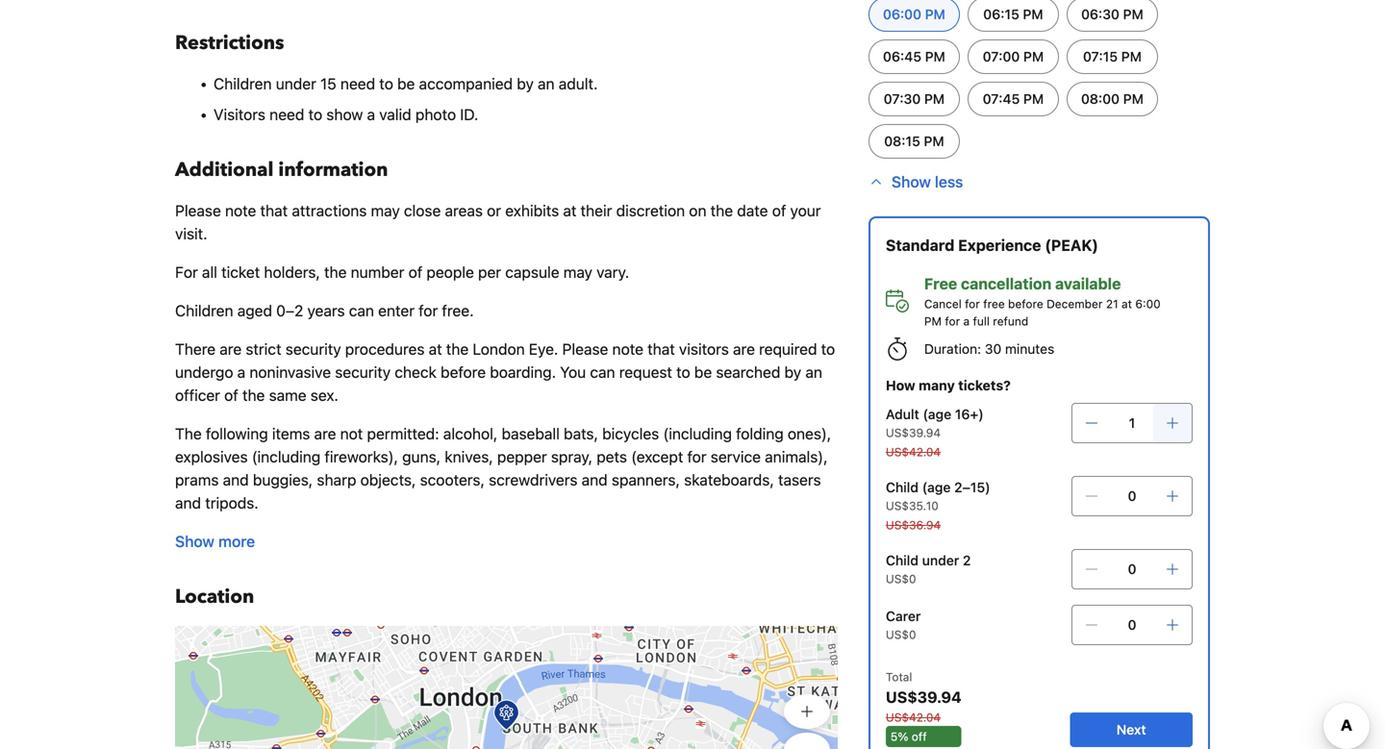 Task type: locate. For each thing, give the bounding box(es) containing it.
0 vertical spatial at
[[563, 202, 577, 220]]

free
[[984, 297, 1005, 311]]

at inside there are strict security procedures at the london eye. please note that visitors are required to undergo a noninvasive security check before boarding. you can request to be searched by an officer of the same sex.
[[429, 340, 442, 358]]

0 horizontal spatial (including
[[252, 448, 321, 466]]

be inside there are strict security procedures at the london eye. please note that visitors are required to undergo a noninvasive security check before boarding. you can request to be searched by an officer of the same sex.
[[695, 363, 712, 382]]

can
[[349, 302, 374, 320], [590, 363, 615, 382]]

us$39.94 down total
[[886, 689, 962, 707]]

refund
[[993, 315, 1029, 328]]

07:15
[[1083, 49, 1118, 64]]

the right the on
[[711, 202, 733, 220]]

less
[[935, 173, 964, 191]]

us$39.94 down adult
[[886, 426, 941, 440]]

0 horizontal spatial at
[[429, 340, 442, 358]]

(age for adult
[[923, 407, 952, 422]]

1 0 from the top
[[1128, 488, 1137, 504]]

2 child from the top
[[886, 553, 919, 569]]

2 us$39.94 from the top
[[886, 689, 962, 707]]

show
[[892, 173, 931, 191], [175, 533, 215, 551]]

us$0 down carer
[[886, 628, 917, 642]]

before
[[1009, 297, 1044, 311], [441, 363, 486, 382]]

child inside the child under 2 us$0
[[886, 553, 919, 569]]

1 horizontal spatial an
[[806, 363, 823, 382]]

1 vertical spatial us$42.04
[[886, 711, 941, 725]]

0 vertical spatial security
[[286, 340, 341, 358]]

the up years
[[324, 263, 347, 281]]

1 vertical spatial a
[[964, 315, 970, 328]]

to
[[379, 75, 393, 93], [309, 105, 322, 124], [821, 340, 835, 358], [677, 363, 691, 382]]

2 horizontal spatial a
[[964, 315, 970, 328]]

before down the london
[[441, 363, 486, 382]]

15
[[321, 75, 337, 93]]

0 vertical spatial may
[[371, 202, 400, 220]]

and down prams
[[175, 494, 201, 512]]

0
[[1128, 488, 1137, 504], [1128, 561, 1137, 577], [1128, 617, 1137, 633]]

a left valid at the left of the page
[[367, 105, 375, 124]]

1 child from the top
[[886, 480, 919, 496]]

us$42.04 up off
[[886, 711, 941, 725]]

2 0 from the top
[[1128, 561, 1137, 577]]

pm for 07:00 pm
[[1024, 49, 1044, 64]]

1 horizontal spatial under
[[922, 553, 960, 569]]

1 horizontal spatial may
[[564, 263, 593, 281]]

are left strict
[[220, 340, 242, 358]]

(age down the many
[[923, 407, 952, 422]]

pm for 06:00 pm
[[925, 6, 946, 22]]

carer
[[886, 609, 921, 625]]

show left 'less'
[[892, 173, 931, 191]]

0 vertical spatial us$0
[[886, 573, 917, 586]]

not
[[340, 425, 363, 443]]

by left adult.
[[517, 75, 534, 93]]

additional information
[[175, 157, 388, 183]]

your
[[791, 202, 821, 220]]

1 vertical spatial that
[[648, 340, 675, 358]]

1 vertical spatial may
[[564, 263, 593, 281]]

0 vertical spatial note
[[225, 202, 256, 220]]

1 vertical spatial us$0
[[886, 628, 917, 642]]

people
[[427, 263, 474, 281]]

us$42.04 down adult (age 16+) us$39.94
[[886, 446, 941, 459]]

at right 21
[[1122, 297, 1133, 311]]

1 vertical spatial under
[[922, 553, 960, 569]]

id.
[[460, 105, 479, 124]]

0 horizontal spatial a
[[237, 363, 246, 382]]

1 vertical spatial at
[[1122, 297, 1133, 311]]

december
[[1047, 297, 1103, 311]]

at up check
[[429, 340, 442, 358]]

2 vertical spatial at
[[429, 340, 442, 358]]

1 vertical spatial need
[[270, 105, 304, 124]]

are left not
[[314, 425, 336, 443]]

0 horizontal spatial show
[[175, 533, 215, 551]]

child inside child (age 2–15) us$35.10
[[886, 480, 919, 496]]

can right 'you'
[[590, 363, 615, 382]]

the following items are not permitted: alcohol, baseball bats, bicycles (including folding ones), explosives (including fireworks), guns, knives, pepper spray, pets (except for service animals), prams and buggies, sharp objects, scooters, screwdrivers and spanners, skateboards, tasers and tripods.
[[175, 425, 832, 512]]

folding
[[736, 425, 784, 443]]

may inside 'please note that attractions may close areas or exhibits at their discretion on the date of your visit.'
[[371, 202, 400, 220]]

pm right 07:15
[[1122, 49, 1142, 64]]

1 horizontal spatial that
[[648, 340, 675, 358]]

and down pets
[[582, 471, 608, 489]]

for left service
[[688, 448, 707, 466]]

pm right '06:45'
[[925, 49, 946, 64]]

may left close
[[371, 202, 400, 220]]

an
[[538, 75, 555, 93], [806, 363, 823, 382]]

06:00
[[883, 6, 922, 22]]

1 horizontal spatial (including
[[663, 425, 732, 443]]

(age up us$35.10
[[922, 480, 951, 496]]

us$39.94
[[886, 426, 941, 440], [886, 689, 962, 707]]

child down us$36.94 at the bottom of page
[[886, 553, 919, 569]]

1
[[1129, 415, 1136, 431]]

0 vertical spatial an
[[538, 75, 555, 93]]

2 vertical spatial a
[[237, 363, 246, 382]]

at inside free cancellation available cancel for free before december 21 at 6:00 pm for a full refund
[[1122, 297, 1133, 311]]

us$42.04 inside total us$39.94 us$42.04 5% off
[[886, 711, 941, 725]]

1 horizontal spatial can
[[590, 363, 615, 382]]

restrictions
[[175, 30, 284, 56]]

pm for 06:30 pm
[[1124, 6, 1144, 22]]

of right officer
[[224, 386, 238, 405]]

show left more
[[175, 533, 215, 551]]

and
[[223, 471, 249, 489], [582, 471, 608, 489], [175, 494, 201, 512]]

1 vertical spatial show
[[175, 533, 215, 551]]

1 vertical spatial (age
[[922, 480, 951, 496]]

an down required at the right of page
[[806, 363, 823, 382]]

1 horizontal spatial please
[[563, 340, 609, 358]]

2 us$42.04 from the top
[[886, 711, 941, 725]]

total us$39.94 us$42.04 5% off
[[886, 671, 962, 744]]

pm right 08:00
[[1124, 91, 1144, 107]]

1 vertical spatial 0
[[1128, 561, 1137, 577]]

security down procedures
[[335, 363, 391, 382]]

1 horizontal spatial at
[[563, 202, 577, 220]]

pm right 07:00
[[1024, 49, 1044, 64]]

3 0 from the top
[[1128, 617, 1137, 633]]

0 horizontal spatial under
[[276, 75, 316, 93]]

0 vertical spatial under
[[276, 75, 316, 93]]

need
[[341, 75, 375, 93], [270, 105, 304, 124]]

total
[[886, 671, 913, 684]]

0 vertical spatial please
[[175, 202, 221, 220]]

pm right 07:30
[[925, 91, 945, 107]]

and up tripods.
[[223, 471, 249, 489]]

procedures
[[345, 340, 425, 358]]

note up request
[[613, 340, 644, 358]]

0 vertical spatial children
[[214, 75, 272, 93]]

prams
[[175, 471, 219, 489]]

(including up buggies,
[[252, 448, 321, 466]]

attractions
[[292, 202, 367, 220]]

pm right 06:30
[[1124, 6, 1144, 22]]

(age inside adult (age 16+) us$39.94
[[923, 407, 952, 422]]

under left 2
[[922, 553, 960, 569]]

0 vertical spatial child
[[886, 480, 919, 496]]

same
[[269, 386, 307, 405]]

1 horizontal spatial show
[[892, 173, 931, 191]]

2 horizontal spatial of
[[772, 202, 787, 220]]

that up request
[[648, 340, 675, 358]]

08:15
[[885, 133, 921, 149]]

0 horizontal spatial need
[[270, 105, 304, 124]]

07:45 pm
[[983, 91, 1044, 107]]

0 horizontal spatial be
[[397, 75, 415, 93]]

0 vertical spatial 0
[[1128, 488, 1137, 504]]

07:30
[[884, 91, 921, 107]]

pm for 07:45 pm
[[1024, 91, 1044, 107]]

please inside 'please note that attractions may close areas or exhibits at their discretion on the date of your visit.'
[[175, 202, 221, 220]]

more
[[218, 533, 255, 551]]

are up searched
[[733, 340, 755, 358]]

1 horizontal spatial by
[[785, 363, 802, 382]]

0 vertical spatial show
[[892, 173, 931, 191]]

the left the same
[[242, 386, 265, 405]]

holders,
[[264, 263, 320, 281]]

pm right 07:45
[[1024, 91, 1044, 107]]

at
[[563, 202, 577, 220], [1122, 297, 1133, 311], [429, 340, 442, 358]]

of
[[772, 202, 787, 220], [409, 263, 423, 281], [224, 386, 238, 405]]

0 vertical spatial that
[[260, 202, 288, 220]]

pm for 08:15 pm
[[924, 133, 945, 149]]

can inside there are strict security procedures at the london eye. please note that visitors are required to undergo a noninvasive security check before boarding. you can request to be searched by an officer of the same sex.
[[590, 363, 615, 382]]

pm right 06:00
[[925, 6, 946, 22]]

searched
[[716, 363, 781, 382]]

1 vertical spatial an
[[806, 363, 823, 382]]

0 vertical spatial us$39.94
[[886, 426, 941, 440]]

visitors need to show a valid photo id.
[[214, 105, 479, 124]]

1 horizontal spatial be
[[695, 363, 712, 382]]

0 vertical spatial can
[[349, 302, 374, 320]]

1 horizontal spatial of
[[409, 263, 423, 281]]

0 horizontal spatial please
[[175, 202, 221, 220]]

need right visitors at left top
[[270, 105, 304, 124]]

us$0 inside the child under 2 us$0
[[886, 573, 917, 586]]

06:15 pm
[[984, 6, 1044, 22]]

1 us$39.94 from the top
[[886, 426, 941, 440]]

1 vertical spatial child
[[886, 553, 919, 569]]

(age inside child (age 2–15) us$35.10
[[922, 480, 951, 496]]

1 horizontal spatial a
[[367, 105, 375, 124]]

you
[[560, 363, 586, 382]]

a inside there are strict security procedures at the london eye. please note that visitors are required to undergo a noninvasive security check before boarding. you can request to be searched by an officer of the same sex.
[[237, 363, 246, 382]]

0 vertical spatial by
[[517, 75, 534, 93]]

1 vertical spatial us$39.94
[[886, 689, 962, 707]]

1 vertical spatial please
[[563, 340, 609, 358]]

0–2
[[276, 302, 303, 320]]

0 vertical spatial need
[[341, 75, 375, 93]]

may left vary.
[[564, 263, 593, 281]]

1 vertical spatial by
[[785, 363, 802, 382]]

minutes
[[1006, 341, 1055, 357]]

that inside there are strict security procedures at the london eye. please note that visitors are required to undergo a noninvasive security check before boarding. you can request to be searched by an officer of the same sex.
[[648, 340, 675, 358]]

0 for 2–15)
[[1128, 488, 1137, 504]]

2 us$0 from the top
[[886, 628, 917, 642]]

an left adult.
[[538, 75, 555, 93]]

note down additional
[[225, 202, 256, 220]]

0 horizontal spatial that
[[260, 202, 288, 220]]

a right 'undergo'
[[237, 363, 246, 382]]

2 vertical spatial of
[[224, 386, 238, 405]]

for down cancel
[[945, 315, 960, 328]]

0 horizontal spatial note
[[225, 202, 256, 220]]

2 horizontal spatial at
[[1122, 297, 1133, 311]]

0 horizontal spatial before
[[441, 363, 486, 382]]

pm right 06:15
[[1023, 6, 1044, 22]]

by inside there are strict security procedures at the london eye. please note that visitors are required to undergo a noninvasive security check before boarding. you can request to be searched by an officer of the same sex.
[[785, 363, 802, 382]]

at inside 'please note that attractions may close areas or exhibits at their discretion on the date of your visit.'
[[563, 202, 577, 220]]

discretion
[[616, 202, 685, 220]]

of left 'your'
[[772, 202, 787, 220]]

children for children aged 0–2 years can enter for free.
[[175, 302, 233, 320]]

please up 'you'
[[563, 340, 609, 358]]

0 horizontal spatial of
[[224, 386, 238, 405]]

noninvasive
[[250, 363, 331, 382]]

adult (age 16+) us$39.94
[[886, 407, 984, 440]]

visitors
[[679, 340, 729, 358]]

at for exhibits
[[563, 202, 577, 220]]

enter
[[378, 302, 415, 320]]

please inside there are strict security procedures at the london eye. please note that visitors are required to undergo a noninvasive security check before boarding. you can request to be searched by an officer of the same sex.
[[563, 340, 609, 358]]

0 horizontal spatial may
[[371, 202, 400, 220]]

us$36.94
[[886, 519, 941, 532]]

under for children
[[276, 75, 316, 93]]

2 horizontal spatial are
[[733, 340, 755, 358]]

0 vertical spatial (including
[[663, 425, 732, 443]]

by down required at the right of page
[[785, 363, 802, 382]]

0 vertical spatial (age
[[923, 407, 952, 422]]

need right 15
[[341, 75, 375, 93]]

0 vertical spatial before
[[1009, 297, 1044, 311]]

on
[[689, 202, 707, 220]]

(including up service
[[663, 425, 732, 443]]

by
[[517, 75, 534, 93], [785, 363, 802, 382]]

children down all
[[175, 302, 233, 320]]

us$0 up carer
[[886, 573, 917, 586]]

many
[[919, 378, 955, 394]]

bats,
[[564, 425, 598, 443]]

there
[[175, 340, 216, 358]]

child up us$35.10
[[886, 480, 919, 496]]

a
[[367, 105, 375, 124], [964, 315, 970, 328], [237, 363, 246, 382]]

0 vertical spatial us$42.04
[[886, 446, 941, 459]]

under inside the child under 2 us$0
[[922, 553, 960, 569]]

2 vertical spatial 0
[[1128, 617, 1137, 633]]

pm down cancel
[[925, 315, 942, 328]]

be down visitors
[[695, 363, 712, 382]]

1 vertical spatial be
[[695, 363, 712, 382]]

for all ticket holders, the number of people per capsule may vary.
[[175, 263, 630, 281]]

next
[[1117, 722, 1147, 738]]

1 horizontal spatial before
[[1009, 297, 1044, 311]]

07:30 pm
[[884, 91, 945, 107]]

1 vertical spatial children
[[175, 302, 233, 320]]

at left their
[[563, 202, 577, 220]]

1 horizontal spatial are
[[314, 425, 336, 443]]

pm for 07:15 pm
[[1122, 49, 1142, 64]]

1 us$0 from the top
[[886, 573, 917, 586]]

a left full
[[964, 315, 970, 328]]

2
[[963, 553, 971, 569]]

that down additional information
[[260, 202, 288, 220]]

0 horizontal spatial can
[[349, 302, 374, 320]]

please up visit. in the top of the page
[[175, 202, 221, 220]]

of left people
[[409, 263, 423, 281]]

pepper
[[497, 448, 547, 466]]

duration: 30 minutes
[[925, 341, 1055, 357]]

0 horizontal spatial by
[[517, 75, 534, 93]]

show less button
[[869, 170, 964, 193]]

please
[[175, 202, 221, 220], [563, 340, 609, 358]]

required
[[759, 340, 817, 358]]

off
[[912, 730, 927, 744]]

before up refund
[[1009, 297, 1044, 311]]

1 vertical spatial before
[[441, 363, 486, 382]]

1 vertical spatial note
[[613, 340, 644, 358]]

1 horizontal spatial note
[[613, 340, 644, 358]]

child under 2 us$0
[[886, 553, 971, 586]]

1 vertical spatial can
[[590, 363, 615, 382]]

06:00 pm
[[883, 6, 946, 22]]

children up visitors at left top
[[214, 75, 272, 93]]

free cancellation available cancel for free before december 21 at 6:00 pm for a full refund
[[925, 275, 1161, 328]]

under left 15
[[276, 75, 316, 93]]

duration:
[[925, 341, 982, 357]]

be up valid at the left of the page
[[397, 75, 415, 93]]

pm right "08:15"
[[924, 133, 945, 149]]

visit.
[[175, 225, 208, 243]]

all
[[202, 263, 217, 281]]

0 vertical spatial of
[[772, 202, 787, 220]]

ones),
[[788, 425, 832, 443]]

security up noninvasive
[[286, 340, 341, 358]]

can left enter on the top
[[349, 302, 374, 320]]

number
[[351, 263, 405, 281]]



Task type: describe. For each thing, give the bounding box(es) containing it.
1 vertical spatial security
[[335, 363, 391, 382]]

1 vertical spatial (including
[[252, 448, 321, 466]]

an inside there are strict security procedures at the london eye. please note that visitors are required to undergo a noninvasive security check before boarding. you can request to be searched by an officer of the same sex.
[[806, 363, 823, 382]]

capsule
[[505, 263, 560, 281]]

06:30
[[1082, 6, 1120, 22]]

06:30 pm
[[1082, 6, 1144, 22]]

that inside 'please note that attractions may close areas or exhibits at their discretion on the date of your visit.'
[[260, 202, 288, 220]]

a inside free cancellation available cancel for free before december 21 at 6:00 pm for a full refund
[[964, 315, 970, 328]]

location
[[175, 584, 254, 611]]

5%
[[891, 730, 909, 744]]

their
[[581, 202, 612, 220]]

for inside the following items are not permitted: alcohol, baseball bats, bicycles (including folding ones), explosives (including fireworks), guns, knives, pepper spray, pets (except for service animals), prams and buggies, sharp objects, scooters, screwdrivers and spanners, skateboards, tasers and tripods.
[[688, 448, 707, 466]]

0 horizontal spatial an
[[538, 75, 555, 93]]

note inside 'please note that attractions may close areas or exhibits at their discretion on the date of your visit.'
[[225, 202, 256, 220]]

tasers
[[778, 471, 821, 489]]

are inside the following items are not permitted: alcohol, baseball bats, bicycles (including folding ones), explosives (including fireworks), guns, knives, pepper spray, pets (except for service animals), prams and buggies, sharp objects, scooters, screwdrivers and spanners, skateboards, tasers and tripods.
[[314, 425, 336, 443]]

valid
[[379, 105, 412, 124]]

sex.
[[311, 386, 339, 405]]

child for child (age 2–15)
[[886, 480, 919, 496]]

show
[[327, 105, 363, 124]]

vary.
[[597, 263, 630, 281]]

08:00 pm
[[1082, 91, 1144, 107]]

before inside free cancellation available cancel for free before december 21 at 6:00 pm for a full refund
[[1009, 297, 1044, 311]]

the down free.
[[446, 340, 469, 358]]

information
[[278, 157, 388, 183]]

child (age 2–15) us$35.10
[[886, 480, 991, 513]]

1 vertical spatial of
[[409, 263, 423, 281]]

to up valid at the left of the page
[[379, 75, 393, 93]]

pm for 08:00 pm
[[1124, 91, 1144, 107]]

there are strict security procedures at the london eye. please note that visitors are required to undergo a noninvasive security check before boarding. you can request to be searched by an officer of the same sex.
[[175, 340, 835, 405]]

for left free.
[[419, 302, 438, 320]]

request
[[620, 363, 673, 382]]

under for child
[[922, 553, 960, 569]]

cancel
[[925, 297, 962, 311]]

spanners,
[[612, 471, 680, 489]]

pm for 06:45 pm
[[925, 49, 946, 64]]

show more
[[175, 533, 255, 551]]

for up full
[[965, 297, 980, 311]]

next button
[[1070, 713, 1193, 748]]

show for show less
[[892, 173, 931, 191]]

us$39.94 inside adult (age 16+) us$39.94
[[886, 426, 941, 440]]

of inside 'please note that attractions may close areas or exhibits at their discretion on the date of your visit.'
[[772, 202, 787, 220]]

0 vertical spatial a
[[367, 105, 375, 124]]

items
[[272, 425, 310, 443]]

before inside there are strict security procedures at the london eye. please note that visitors are required to undergo a noninvasive security check before boarding. you can request to be searched by an officer of the same sex.
[[441, 363, 486, 382]]

1 horizontal spatial and
[[223, 471, 249, 489]]

objects,
[[361, 471, 416, 489]]

per
[[478, 263, 501, 281]]

show more button
[[175, 530, 255, 553]]

to right required at the right of page
[[821, 340, 835, 358]]

note inside there are strict security procedures at the london eye. please note that visitors are required to undergo a noninvasive security check before boarding. you can request to be searched by an officer of the same sex.
[[613, 340, 644, 358]]

pm inside free cancellation available cancel for free before december 21 at 6:00 pm for a full refund
[[925, 315, 942, 328]]

0 vertical spatial be
[[397, 75, 415, 93]]

years
[[307, 302, 345, 320]]

baseball
[[502, 425, 560, 443]]

bicycles
[[603, 425, 659, 443]]

at for 21
[[1122, 297, 1133, 311]]

to down visitors
[[677, 363, 691, 382]]

1 horizontal spatial need
[[341, 75, 375, 93]]

children for children under 15 need to be accompanied by an adult.
[[214, 75, 272, 93]]

spray,
[[551, 448, 593, 466]]

exhibits
[[505, 202, 559, 220]]

map region
[[175, 626, 838, 750]]

following
[[206, 425, 268, 443]]

visitors
[[214, 105, 266, 124]]

show for show more
[[175, 533, 215, 551]]

children under 15 need to be accompanied by an adult.
[[214, 75, 598, 93]]

additional
[[175, 157, 274, 183]]

date
[[737, 202, 768, 220]]

the inside 'please note that attractions may close areas or exhibits at their discretion on the date of your visit.'
[[711, 202, 733, 220]]

0 horizontal spatial and
[[175, 494, 201, 512]]

(age for child
[[922, 480, 951, 496]]

07:45
[[983, 91, 1020, 107]]

permitted:
[[367, 425, 439, 443]]

guns,
[[402, 448, 441, 466]]

07:00
[[983, 49, 1020, 64]]

free
[[925, 275, 958, 293]]

to left show on the top left
[[309, 105, 322, 124]]

sharp
[[317, 471, 357, 489]]

scooters,
[[420, 471, 485, 489]]

close
[[404, 202, 441, 220]]

standard experience (peak)
[[886, 236, 1099, 255]]

check
[[395, 363, 437, 382]]

21
[[1106, 297, 1119, 311]]

of inside there are strict security procedures at the london eye. please note that visitors are required to undergo a noninvasive security check before boarding. you can request to be searched by an officer of the same sex.
[[224, 386, 238, 405]]

experience
[[959, 236, 1042, 255]]

carer us$0
[[886, 609, 921, 642]]

adult
[[886, 407, 920, 422]]

2 horizontal spatial and
[[582, 471, 608, 489]]

officer
[[175, 386, 220, 405]]

tickets?
[[959, 378, 1011, 394]]

ticket
[[221, 263, 260, 281]]

(peak)
[[1045, 236, 1099, 255]]

how
[[886, 378, 916, 394]]

30
[[985, 341, 1002, 357]]

6:00
[[1136, 297, 1161, 311]]

skateboards,
[[684, 471, 774, 489]]

06:45
[[883, 49, 922, 64]]

07:15 pm
[[1083, 49, 1142, 64]]

us$0 inside the carer us$0
[[886, 628, 917, 642]]

1 us$42.04 from the top
[[886, 446, 941, 459]]

child for child under 2
[[886, 553, 919, 569]]

buggies,
[[253, 471, 313, 489]]

accompanied
[[419, 75, 513, 93]]

0 horizontal spatial are
[[220, 340, 242, 358]]

show less
[[892, 173, 964, 191]]

0 for 2
[[1128, 561, 1137, 577]]

tripods.
[[205, 494, 259, 512]]

pm for 07:30 pm
[[925, 91, 945, 107]]

strict
[[246, 340, 282, 358]]

pm for 06:15 pm
[[1023, 6, 1044, 22]]

how many tickets?
[[886, 378, 1011, 394]]

children aged 0–2 years can enter for free.
[[175, 302, 474, 320]]

free.
[[442, 302, 474, 320]]

explosives
[[175, 448, 248, 466]]

knives,
[[445, 448, 493, 466]]



Task type: vqa. For each thing, say whether or not it's contained in the screenshot.
the right NEED
yes



